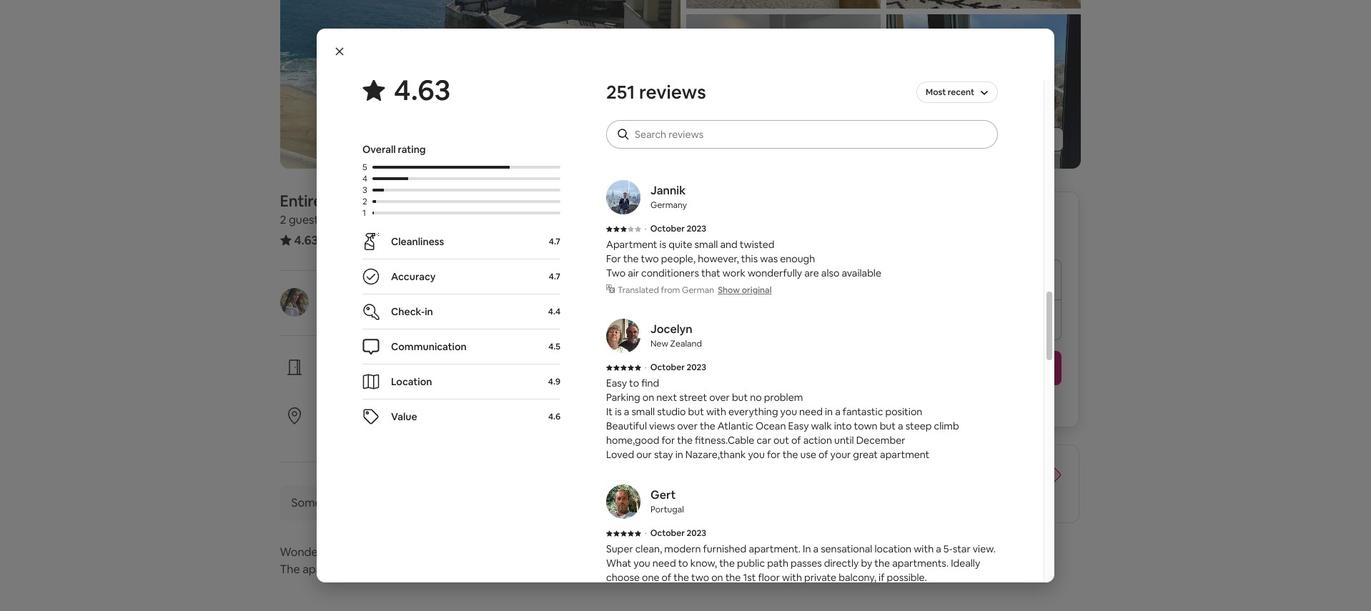 Task type: vqa. For each thing, say whether or not it's contained in the screenshot.
OMG! 2023 2 saved
no



Task type: locate. For each thing, give the bounding box(es) containing it.
0 horizontal spatial star
[[522, 426, 540, 438]]

windows,
[[852, 114, 895, 127]]

enjoys
[[362, 562, 395, 577]]

0 vertical spatial 4.7
[[549, 236, 561, 247]]

show down work
[[718, 285, 740, 296]]

4.63 inside "dialog"
[[394, 72, 451, 109]]

0 vertical spatial this
[[742, 252, 758, 265]]

1 vertical spatial guests
[[391, 426, 422, 438]]

star inside super clean, modern furnished apartment. in a sensational location with a 5-star view. what you need to know, the public path passes directly by the apartments. ideally choose one of the two on the 1st floor with private balcony, if possible.
[[953, 543, 971, 556]]

2 horizontal spatial and
[[721, 238, 738, 251]]

your
[[831, 448, 851, 461]]

0 horizontal spatial on
[[643, 391, 655, 404]]

small inside apartment is quite small and twisted for the two people, however, this was enough two air conditioners that work wonderfully are also available
[[695, 238, 718, 251]]

0 vertical spatial to
[[629, 377, 639, 390]]

2 4.7 from the top
[[549, 271, 561, 283]]

easy up out
[[788, 420, 809, 433]]

1 horizontal spatial over
[[710, 391, 730, 404]]

lovely studio/apartment in sítio da nazaré 2 image 1 image
[[280, 0, 681, 169]]

guests down entire
[[289, 212, 324, 227]]

0 vertical spatial location
[[359, 407, 403, 422]]

2 inside '4.63' "dialog"
[[363, 196, 367, 207]]

for up 'stay'
[[662, 434, 675, 447]]

1
[[363, 207, 366, 219], [332, 212, 337, 227], [396, 212, 401, 227], [432, 212, 437, 227]]

1 vertical spatial apartment
[[303, 562, 359, 577]]

0 vertical spatial apartment
[[881, 448, 930, 461]]

of right out
[[792, 434, 801, 447]]

4.63 up rating
[[394, 72, 451, 109]]

has
[[347, 496, 365, 511]]

2023 for gert
[[687, 528, 707, 539]]

original for apartment is quite small and twisted
[[742, 285, 772, 296]]

avg.
[[901, 476, 922, 491]]

apartment. inside super clean, modern furnished apartment. in a sensational location with a 5-star view. what you need to know, the public path passes directly by the apartments. ideally choose one of the two on the 1st floor with private balcony, if possible.
[[749, 543, 801, 556]]

and inside very clean rent and in a very good location. not many windows, no balcony, no hot water in the morning.
[[678, 114, 695, 127]]

star left rating.
[[522, 426, 540, 438]]

super clean, modern furnished apartment. in a sensational location with a 5-star view. what you need to know, the public path passes directly by the apartments. ideally choose one of the two on the 1st floor with private balcony, if possible.
[[607, 543, 996, 584]]

0 horizontal spatial 5-
[[513, 426, 522, 438]]

1 vertical spatial this
[[952, 541, 969, 554]]

of right use at the right
[[819, 448, 829, 461]]

two down 'know,'
[[692, 571, 710, 584]]

great
[[326, 407, 357, 422]]

0 horizontal spatial 2
[[280, 212, 286, 227]]

4.7 for cleanliness
[[549, 236, 561, 247]]

1 vertical spatial and
[[721, 238, 738, 251]]

1 vertical spatial balcony,
[[839, 571, 877, 584]]

4.4
[[548, 306, 561, 318]]

overall rating
[[363, 143, 426, 156]]

1 horizontal spatial 2
[[363, 196, 367, 207]]

0 vertical spatial easy
[[607, 377, 627, 390]]

hot
[[965, 114, 981, 127]]

reviews down bedroom
[[347, 232, 389, 247]]

no right windows,
[[897, 114, 909, 127]]

rate
[[963, 476, 984, 491]]

the left lockbox.
[[429, 377, 444, 390]]

location up if
[[875, 543, 912, 556]]

jocelyn image
[[607, 319, 641, 353], [607, 319, 641, 353]]

0 horizontal spatial but
[[688, 406, 704, 418]]

lower
[[832, 462, 865, 477]]

a inside very clean rent and in a very good location. not many windows, no balcony, no hot water in the morning.
[[707, 114, 713, 127]]

you down clean,
[[634, 557, 651, 570]]

the right rate
[[1000, 476, 1018, 491]]

1 vertical spatial 4.7
[[549, 271, 561, 283]]

2023
[[687, 99, 707, 110], [687, 223, 707, 235], [687, 362, 707, 373], [687, 528, 707, 539]]

reviews up rent
[[639, 80, 706, 104]]

0 horizontal spatial 251
[[327, 232, 345, 247]]

1 vertical spatial are
[[962, 462, 979, 477]]

original for very clean rent and in a very good location. not many windows, no balcony, no hot water in the morning.
[[737, 146, 767, 157]]

translated for apartment is quite small and twisted
[[618, 285, 659, 296]]

into
[[834, 420, 852, 433]]

in down "clean"
[[635, 128, 643, 141]]

action
[[804, 434, 833, 447]]

1 horizontal spatial 5-
[[944, 543, 953, 556]]

the down apartment
[[624, 252, 639, 265]]

jannik
[[651, 183, 686, 198]]

reviews
[[639, 80, 706, 104], [347, 232, 389, 247]]

your
[[904, 462, 927, 477]]

some info has been automatically translated.
[[291, 496, 526, 511]]

0 horizontal spatial are
[[805, 267, 819, 280]]

balcony, inside super clean, modern furnished apartment. in a sensational location with a 5-star view. what you need to know, the public path passes directly by the apartments. ideally choose one of the two on the 1st floor with private balcony, if possible.
[[839, 571, 877, 584]]

easy to find parking on next street over but no problem it is a small studio but with everything you need in a fantastic position beautiful views over the atlantic ocean easy walk into town but a steep climb home,good for the fitness.cable car out of action until december loved our stay in nazare,thank you for the use of your great apartment
[[607, 377, 960, 461]]

1 down '3'
[[363, 207, 366, 219]]

0 horizontal spatial over
[[677, 420, 698, 433]]

private
[[805, 571, 837, 584]]

location down yourself
[[359, 407, 403, 422]]

you down the problem
[[781, 406, 797, 418]]

and inside apartment is quite small and twisted for the two people, however, this was enough two air conditioners that work wonderfully are also available
[[721, 238, 738, 251]]

portugal right the nazaré,
[[476, 191, 538, 211]]

2 vertical spatial you
[[634, 557, 651, 570]]

apartment.
[[749, 543, 801, 556], [457, 545, 517, 560]]

you
[[889, 397, 906, 410]]

lovely studio/apartment in sítio da nazaré 2 image 4 image
[[887, 0, 1081, 8]]

0 horizontal spatial apartment
[[303, 562, 359, 577]]

need up walk
[[800, 406, 823, 418]]

most recent
[[926, 87, 975, 98]]

communication
[[391, 340, 467, 353]]

hosted by daniela 6 years hosting
[[326, 288, 424, 318]]

good
[[737, 114, 762, 127]]

évariste-
[[673, 75, 708, 87]]

0 vertical spatial portugal
[[476, 191, 538, 211]]

the inside apartment is quite small and twisted for the two people, however, this was enough two air conditioners that work wonderfully are also available
[[624, 252, 639, 265]]

1 horizontal spatial 4.63
[[394, 72, 451, 109]]

1 horizontal spatial to
[[679, 557, 689, 570]]

2023 down évariste- at top
[[687, 99, 707, 110]]

1 horizontal spatial easy
[[788, 420, 809, 433]]

3
[[363, 185, 367, 196]]

by up hosting
[[368, 288, 381, 303]]

problem
[[764, 391, 803, 404]]

1 from from the top
[[661, 146, 680, 157]]

2 for 2 guests
[[280, 212, 286, 227]]

on down 'know,'
[[712, 571, 723, 584]]

over down studio
[[677, 420, 698, 433]]

show left all on the top of page
[[979, 133, 1005, 146]]

1 vertical spatial to
[[679, 557, 689, 570]]

0 horizontal spatial and
[[526, 562, 546, 577]]

0 vertical spatial translated
[[618, 146, 659, 157]]

self
[[326, 358, 346, 373]]

1 vertical spatial 4.63
[[294, 232, 318, 248]]

0 horizontal spatial this
[[742, 252, 758, 265]]

are right dates
[[962, 462, 979, 477]]

the down "clean"
[[645, 128, 661, 141]]

host profile picture image
[[280, 288, 309, 317]]

1 vertical spatial from
[[661, 285, 680, 296]]

2 translated from the top
[[618, 285, 659, 296]]

0 horizontal spatial apartment.
[[457, 545, 517, 560]]

zealand
[[671, 338, 702, 350]]

no up everything
[[750, 391, 762, 404]]

2 guests
[[280, 212, 324, 227]]

and up morning.
[[678, 114, 695, 127]]

modern
[[665, 543, 701, 556]]

2 horizontal spatial no
[[951, 114, 963, 127]]

1 vertical spatial for
[[767, 448, 781, 461]]

next
[[657, 391, 677, 404]]

october up 'modern'
[[651, 528, 685, 539]]

4.63 down 2 guests
[[294, 232, 318, 248]]

fantastic
[[843, 406, 884, 418]]

two inside apartment is quite small and twisted for the two people, however, this was enough two air conditioners that work wonderfully are also available
[[641, 252, 659, 265]]

of right view
[[471, 562, 483, 577]]

portugal down gert
[[651, 504, 684, 516]]

2 from from the top
[[661, 285, 680, 296]]

3 october from the top
[[651, 362, 685, 373]]

0 horizontal spatial small
[[632, 406, 655, 418]]

1 vertical spatial recent
[[358, 426, 388, 438]]

3 2023 from the top
[[687, 362, 707, 373]]

1 vertical spatial easy
[[788, 420, 809, 433]]

germany
[[651, 200, 687, 211]]

you down car
[[748, 448, 765, 461]]

1 vertical spatial translated
[[618, 285, 659, 296]]

apartment inside easy to find parking on next street over but no problem it is a small studio but with everything you need in a fantastic position beautiful views over the atlantic ocean easy walk into town but a steep climb home,good for the fitness.cable car out of action until december loved our stay in nazare,thank you for the use of your great apartment
[[881, 448, 930, 461]]

it
[[607, 406, 613, 418]]

self check-in check yourself in with the lockbox.
[[326, 358, 485, 390]]

3 · october 2023 from the top
[[645, 362, 707, 373]]

also
[[822, 267, 840, 280]]

1 horizontal spatial need
[[800, 406, 823, 418]]

1 horizontal spatial and
[[678, 114, 695, 127]]

0 vertical spatial is
[[660, 238, 667, 251]]

·
[[645, 99, 647, 110], [391, 212, 393, 227], [427, 212, 429, 227], [645, 223, 647, 235], [645, 362, 647, 373], [645, 528, 647, 539]]

october up rent
[[651, 99, 685, 110]]

· october 2023 up quite
[[645, 223, 707, 235]]

this up ideally at the right bottom of the page
[[952, 541, 969, 554]]

the left sea
[[485, 562, 503, 577]]

apartment. up path at the bottom right
[[749, 543, 801, 556]]

in up morning.
[[697, 114, 705, 127]]

show for very clean rent and in a very good location. not many windows, no balcony, no hot water in the morning.
[[713, 146, 735, 157]]

cleanliness
[[391, 235, 444, 248]]

1 inside '4.63' "dialog"
[[363, 207, 366, 219]]

views
[[649, 420, 675, 433]]

· up clean,
[[645, 528, 647, 539]]

is right it on the bottom
[[615, 406, 622, 418]]

original down the wonderfully
[[742, 285, 772, 296]]

0 vertical spatial on
[[643, 391, 655, 404]]

a up apartments.
[[936, 543, 942, 556]]

easy up parking
[[607, 377, 627, 390]]

2 up bedroom
[[363, 196, 367, 207]]

recent inside dropdown button
[[948, 87, 975, 98]]

recent right most
[[948, 87, 975, 98]]

1 horizontal spatial recent
[[948, 87, 975, 98]]

0 vertical spatial star
[[522, 426, 540, 438]]

steep
[[906, 420, 932, 433]]

and right sea
[[526, 562, 546, 577]]

with up value
[[407, 377, 427, 390]]

251 inside '4.63' "dialog"
[[607, 80, 635, 104]]

translated for very clean rent and in a very good location. not many windows, no balcony, no hot water in the morning.
[[618, 146, 659, 157]]

recent
[[948, 87, 975, 98], [358, 426, 388, 438]]

0 vertical spatial 251
[[607, 80, 635, 104]]

to
[[629, 377, 639, 390], [679, 557, 689, 570]]

251 reviews inside '4.63' "dialog"
[[607, 80, 706, 104]]

1 horizontal spatial small
[[695, 238, 718, 251]]

1 vertical spatial on
[[712, 571, 723, 584]]

the right gave
[[448, 426, 464, 438]]

1 2023 from the top
[[687, 99, 707, 110]]

of
[[346, 426, 356, 438], [792, 434, 801, 447], [819, 448, 829, 461], [987, 476, 998, 491], [471, 562, 483, 577], [662, 571, 672, 584]]

1 vertical spatial you
[[748, 448, 765, 461]]

251 up very
[[607, 80, 635, 104]]

the left avg.
[[881, 476, 898, 491]]

4 october from the top
[[651, 528, 685, 539]]

stay
[[654, 448, 673, 461]]

very clean rent and in a very good location. not many windows, no balcony, no hot water in the morning.
[[607, 114, 981, 141]]

2023 for jocelyn
[[687, 362, 707, 373]]

1 horizontal spatial star
[[953, 543, 971, 556]]

$75 aud
[[981, 462, 1027, 477]]

· october 2023 for gert
[[645, 528, 707, 539]]

on down 'find'
[[643, 391, 655, 404]]

gert
[[651, 488, 676, 503]]

· october 2023 up 'modern'
[[645, 528, 707, 539]]

a left very
[[707, 114, 713, 127]]

in right yourself
[[397, 377, 404, 390]]

1 horizontal spatial balcony,
[[911, 114, 949, 127]]

and up however,
[[721, 238, 738, 251]]

of inside super clean, modern furnished apartment. in a sensational location with a 5-star view. what you need to know, the public path passes directly by the apartments. ideally choose one of the two on the 1st floor with private balcony, if possible.
[[662, 571, 672, 584]]

parking
[[607, 391, 641, 404]]

october up 'find'
[[651, 362, 685, 373]]

0 horizontal spatial two
[[641, 252, 659, 265]]

1 translated from the top
[[618, 146, 659, 157]]

in
[[697, 114, 705, 127], [635, 128, 643, 141], [402, 191, 415, 211], [425, 305, 433, 318], [385, 358, 395, 373], [397, 377, 404, 390], [825, 406, 833, 418], [676, 448, 684, 461]]

balcony,
[[911, 114, 949, 127], [839, 571, 877, 584]]

5- left rating.
[[513, 426, 522, 438]]

a left rating.
[[505, 426, 511, 438]]

translated from french show original
[[618, 146, 767, 157]]

1 horizontal spatial on
[[712, 571, 723, 584]]

0 vertical spatial over
[[710, 391, 730, 404]]

4 2023 from the top
[[687, 528, 707, 539]]

4 · october 2023 from the top
[[645, 528, 707, 539]]

balcony, down most
[[911, 114, 949, 127]]

1 horizontal spatial is
[[660, 238, 667, 251]]

2 horizontal spatial you
[[781, 406, 797, 418]]

1 vertical spatial over
[[677, 420, 698, 433]]

· october 2023 up rent
[[645, 99, 707, 110]]

1 horizontal spatial portugal
[[651, 504, 684, 516]]

2 2023 from the top
[[687, 223, 707, 235]]

need inside easy to find parking on next street over but no problem it is a small studio but with everything you need in a fantastic position beautiful views over the atlantic ocean easy walk into town but a steep climb home,good for the fitness.cable car out of action until december loved our stay in nazare,thank you for the use of your great apartment
[[800, 406, 823, 418]]

this
[[742, 252, 758, 265], [952, 541, 969, 554]]

nazare,thank
[[686, 448, 746, 461]]

apartment
[[607, 238, 658, 251]]

0 vertical spatial two
[[641, 252, 659, 265]]

0 horizontal spatial by
[[368, 288, 381, 303]]

of right one
[[662, 571, 672, 584]]

1 horizontal spatial are
[[962, 462, 979, 477]]

1 vertical spatial small
[[632, 406, 655, 418]]

from
[[661, 146, 680, 157], [661, 285, 680, 296]]

charged
[[950, 397, 989, 410]]

0 vertical spatial need
[[800, 406, 823, 418]]

0 vertical spatial and
[[678, 114, 695, 127]]

of right rate
[[987, 476, 998, 491]]

balcony, inside very clean rent and in a very good location. not many windows, no balcony, no hot water in the morning.
[[911, 114, 949, 127]]

· up apartment
[[645, 223, 647, 235]]

from for very clean rent and in a very good location. not many windows, no balcony, no hot water in the morning.
[[661, 146, 680, 157]]

4.7
[[549, 236, 561, 247], [549, 271, 561, 283]]

need up one
[[653, 557, 676, 570]]

info
[[324, 496, 344, 511]]

wonderful
[[280, 545, 336, 560]]

1 horizontal spatial apartment
[[881, 448, 930, 461]]

251 reviews
[[607, 80, 706, 104], [327, 232, 389, 247]]

0 vertical spatial small
[[695, 238, 718, 251]]

de-
[[708, 75, 721, 87]]

0 vertical spatial are
[[805, 267, 819, 280]]

translated down air
[[618, 285, 659, 296]]

are
[[805, 267, 819, 280], [962, 462, 979, 477]]

the inside wonderful ocean-facing frontline apartment. the apartment enjoys a unique view of the sea and nazareth.
[[485, 562, 503, 577]]

0 vertical spatial reviews
[[639, 80, 706, 104]]

the up fitness.cable
[[700, 420, 716, 433]]

to inside easy to find parking on next street over but no problem it is a small studio but with everything you need in a fantastic position beautiful views over the atlantic ocean easy walk into town but a steep climb home,good for the fitness.cable car out of action until december loved our stay in nazare,thank you for the use of your great apartment
[[629, 377, 639, 390]]

original down good
[[737, 146, 767, 157]]

of right 95%
[[346, 426, 356, 438]]

1st
[[743, 571, 756, 584]]

1 horizontal spatial apartment.
[[749, 543, 801, 556]]

· right the 'bed'
[[427, 212, 429, 227]]

1 vertical spatial show original button
[[718, 285, 772, 296]]

guests down value
[[391, 426, 422, 438]]

251 reviews up rent
[[607, 80, 706, 104]]

the inside great location 95% of recent guests gave the location a 5-star rating.
[[448, 426, 464, 438]]

unique
[[407, 562, 442, 577]]

251 reviews down bedroom
[[327, 232, 389, 247]]

but up everything
[[732, 391, 748, 404]]

1 vertical spatial but
[[688, 406, 704, 418]]

1 horizontal spatial two
[[692, 571, 710, 584]]

1 vertical spatial original
[[742, 285, 772, 296]]

furnished
[[703, 543, 747, 556]]

1 vertical spatial 251
[[327, 232, 345, 247]]

a inside great location 95% of recent guests gave the location a 5-star rating.
[[505, 426, 511, 438]]

from down morning.
[[661, 146, 680, 157]]

12/17/2023 button
[[832, 260, 1062, 300]]

small up beautiful
[[632, 406, 655, 418]]

apartment is quite small and twisted for the two people, however, this was enough two air conditioners that work wonderfully are also available
[[607, 238, 882, 280]]

the inside very clean rent and in a very good location. not many windows, no balcony, no hot water in the morning.
[[645, 128, 661, 141]]

· october 2023 down zealand
[[645, 362, 707, 373]]

lovely studio/apartment in sítio da nazaré 2 image 2 image
[[686, 0, 881, 8]]

from down conditioners
[[661, 285, 680, 296]]

show original button down good
[[713, 146, 767, 157]]

0 horizontal spatial you
[[634, 557, 651, 570]]

to left 'find'
[[629, 377, 639, 390]]

0 horizontal spatial balcony,
[[839, 571, 877, 584]]

a down the position
[[898, 420, 904, 433]]

are inside apartment is quite small and twisted for the two people, however, this was enough two air conditioners that work wonderfully are also available
[[805, 267, 819, 280]]

0 horizontal spatial guests
[[289, 212, 324, 227]]

1 vertical spatial star
[[953, 543, 971, 556]]

not
[[805, 114, 822, 127]]

balcony, down directly
[[839, 571, 877, 584]]

is inside easy to find parking on next street over but no problem it is a small studio but with everything you need in a fantastic position beautiful views over the atlantic ocean easy walk into town but a steep climb home,good for the fitness.cable car out of action until december loved our stay in nazare,thank you for the use of your great apartment
[[615, 406, 622, 418]]

however,
[[698, 252, 739, 265]]

2 october from the top
[[651, 223, 685, 235]]

1 vertical spatial portugal
[[651, 504, 684, 516]]

this down twisted
[[742, 252, 758, 265]]

in up the 'bed'
[[402, 191, 415, 211]]

0 horizontal spatial need
[[653, 557, 676, 570]]

lovely studio/apartment in sítio da nazaré 2 image 5 image
[[887, 14, 1081, 169]]

are inside 'your dates are $75 aud less than the avg. nightly rate of the last 60 days.'
[[962, 462, 979, 477]]

apartment inside wonderful ocean-facing frontline apartment. the apartment enjoys a unique view of the sea and nazareth.
[[303, 562, 359, 577]]

1 4.7 from the top
[[549, 236, 561, 247]]

on inside easy to find parking on next street over but no problem it is a small studio but with everything you need in a fantastic position beautiful views over the atlantic ocean easy walk into town but a steep climb home,good for the fitness.cable car out of action until december loved our stay in nazare,thank you for the use of your great apartment
[[643, 391, 655, 404]]

0 horizontal spatial no
[[750, 391, 762, 404]]

star up ideally at the right bottom of the page
[[953, 543, 971, 556]]

0 horizontal spatial 251 reviews
[[327, 232, 389, 247]]

location inside super clean, modern furnished apartment. in a sensational location with a 5-star view. what you need to know, the public path passes directly by the apartments. ideally choose one of the two on the 1st floor with private balcony, if possible.
[[875, 543, 912, 556]]

yet
[[991, 397, 1006, 410]]

1 horizontal spatial by
[[861, 557, 873, 570]]

4.63 dialog
[[317, 29, 1055, 601]]

nazareth.
[[548, 562, 599, 577]]

1 horizontal spatial 251 reviews
[[607, 80, 706, 104]]

0 horizontal spatial for
[[662, 434, 675, 447]]

apartment. inside wonderful ocean-facing frontline apartment. the apartment enjoys a unique view of the sea and nazareth.
[[457, 545, 517, 560]]

path
[[768, 557, 789, 570]]

for
[[662, 434, 675, 447], [767, 448, 781, 461]]

last
[[832, 491, 851, 506]]

location for great
[[466, 426, 503, 438]]

2 · october 2023 from the top
[[645, 223, 707, 235]]

1 vertical spatial need
[[653, 557, 676, 570]]

a up 'into'
[[836, 406, 841, 418]]

saint-
[[651, 75, 673, 87]]

95%
[[326, 426, 344, 438]]

lockbox.
[[447, 377, 485, 390]]

a inside wonderful ocean-facing frontline apartment. the apartment enjoys a unique view of the sea and nazareth.
[[398, 562, 404, 577]]



Task type: describe. For each thing, give the bounding box(es) containing it.
twisted
[[740, 238, 775, 251]]

yourself
[[357, 377, 394, 390]]

4
[[363, 173, 368, 185]]

german
[[682, 285, 715, 296]]

the down 'modern'
[[674, 571, 689, 584]]

check-in
[[391, 305, 433, 318]]

october for jocelyn
[[651, 362, 685, 373]]

all
[[1007, 133, 1017, 146]]

rental
[[326, 191, 368, 211]]

1 left the 'bed'
[[396, 212, 401, 227]]

with inside self check-in check yourself in with the lockbox.
[[407, 377, 427, 390]]

apartment. for frontline
[[457, 545, 517, 560]]

0 vertical spatial but
[[732, 391, 748, 404]]

0 horizontal spatial reviews
[[347, 232, 389, 247]]

apartments.
[[893, 557, 949, 570]]

2 horizontal spatial but
[[880, 420, 896, 433]]

many
[[825, 114, 850, 127]]

the inside self check-in check yourself in with the lockbox.
[[429, 377, 444, 390]]

by inside hosted by daniela 6 years hosting
[[368, 288, 381, 303]]

no inside easy to find parking on next street over but no problem it is a small studio but with everything you need in a fantastic position beautiful views over the atlantic ocean easy walk into town but a steep climb home,good for the fitness.cable car out of action until december loved our stay in nazare,thank you for the use of your great apartment
[[750, 391, 762, 404]]

4.7 for accuracy
[[549, 271, 561, 283]]

position
[[886, 406, 923, 418]]

0 horizontal spatial 4.63
[[294, 232, 318, 248]]

by inside super clean, modern furnished apartment. in a sensational location with a 5-star view. what you need to know, the public path passes directly by the apartments. ideally choose one of the two on the 1st floor with private balcony, if possible.
[[861, 557, 873, 570]]

frontline
[[410, 545, 455, 560]]

ideally
[[951, 557, 981, 570]]

1 left bath
[[432, 212, 437, 227]]

two
[[607, 267, 626, 280]]

clean,
[[636, 543, 663, 556]]

· up "clean"
[[645, 99, 647, 110]]

hosting
[[361, 305, 395, 318]]

air
[[628, 267, 639, 280]]

lovely studio/apartment in sítio da nazaré 2 image 3 image
[[686, 14, 881, 169]]

from for apartment is quite small and twisted
[[661, 285, 680, 296]]

of inside wonderful ocean-facing frontline apartment. the apartment enjoys a unique view of the sea and nazareth.
[[471, 562, 483, 577]]

won't
[[908, 397, 934, 410]]

1 · october 2023 from the top
[[645, 99, 707, 110]]

1 vertical spatial 251 reviews
[[327, 232, 389, 247]]

you inside super clean, modern furnished apartment. in a sensational location with a 5-star view. what you need to know, the public path passes directly by the apartments. ideally choose one of the two on the 1st floor with private balcony, if possible.
[[634, 557, 651, 570]]

the
[[280, 562, 300, 577]]

in up walk
[[825, 406, 833, 418]]

Search reviews, Press 'Enter' to search text field
[[635, 127, 984, 142]]

show for apartment is quite small and twisted
[[718, 285, 740, 296]]

super
[[607, 543, 633, 556]]

show inside button
[[979, 133, 1005, 146]]

two inside super clean, modern furnished apartment. in a sensational location with a 5-star view. what you need to know, the public path passes directly by the apartments. ideally choose one of the two on the 1st floor with private balcony, if possible.
[[692, 571, 710, 584]]

2023 for jannik
[[687, 223, 707, 235]]

and inside wonderful ocean-facing frontline apartment. the apartment enjoys a unique view of the sea and nazareth.
[[526, 562, 546, 577]]

everything
[[729, 406, 779, 418]]

portugal inside '4.63' "dialog"
[[651, 504, 684, 516]]

1 horizontal spatial for
[[767, 448, 781, 461]]

jocelyn new zealand
[[651, 322, 702, 350]]

on inside super clean, modern furnished apartment. in a sensational location with a 5-star view. what you need to know, the public path passes directly by the apartments. ideally choose one of the two on the 1st floor with private balcony, if possible.
[[712, 571, 723, 584]]

sensational
[[821, 543, 873, 556]]

lower price.
[[832, 462, 898, 477]]

automatically
[[397, 496, 468, 511]]

location
[[391, 375, 432, 388]]

· october 2023 for jannik
[[645, 223, 707, 235]]

· down unit
[[391, 212, 393, 227]]

beautiful
[[607, 420, 647, 433]]

very
[[715, 114, 735, 127]]

canada
[[755, 75, 785, 87]]

60
[[853, 491, 867, 506]]

the down furnished
[[720, 557, 735, 570]]

small inside easy to find parking on next street over but no problem it is a small studio but with everything you need in a fantastic position beautiful views over the atlantic ocean easy walk into town but a steep climb home,good for the fitness.cable car out of action until december loved our stay in nazare,thank you for the use of your great apartment
[[632, 406, 655, 418]]

if
[[879, 571, 885, 584]]

people,
[[661, 252, 696, 265]]

gert portugal
[[651, 488, 684, 516]]

sea
[[505, 562, 523, 577]]

report this listing button
[[894, 541, 1000, 554]]

of inside great location 95% of recent guests gave the location a 5-star rating.
[[346, 426, 356, 438]]

1 bedroom · 1 bed · 1 bath
[[332, 212, 463, 227]]

of inside 'your dates are $75 aud less than the avg. nightly rate of the last 60 days.'
[[987, 476, 998, 491]]

hosted
[[326, 288, 365, 303]]

loved
[[607, 448, 635, 461]]

some
[[291, 496, 322, 511]]

the up if
[[875, 557, 891, 570]]

recent inside great location 95% of recent guests gave the location a 5-star rating.
[[358, 426, 388, 438]]

october for gert
[[651, 528, 685, 539]]

town
[[854, 420, 878, 433]]

12/17/2023
[[840, 278, 891, 291]]

need inside super clean, modern furnished apartment. in a sensational location with a 5-star view. what you need to know, the public path passes directly by the apartments. ideally choose one of the two on the 1st floor with private balcony, if possible.
[[653, 557, 676, 570]]

water
[[607, 128, 633, 141]]

new
[[651, 338, 669, 350]]

a right in
[[814, 543, 819, 556]]

value
[[391, 411, 417, 423]]

6
[[326, 305, 332, 318]]

with up apartments.
[[914, 543, 934, 556]]

to inside super clean, modern furnished apartment. in a sensational location with a 5-star view. what you need to know, the public path passes directly by the apartments. ideally choose one of the two on the 1st floor with private balcony, if possible.
[[679, 557, 689, 570]]

in up communication
[[425, 305, 433, 318]]

show original button for apartment is quite small and twisted
[[718, 285, 772, 296]]

than
[[854, 476, 878, 491]]

listing
[[972, 541, 1000, 554]]

reviews inside '4.63' "dialog"
[[639, 80, 706, 104]]

in right 'stay'
[[676, 448, 684, 461]]

view.
[[973, 543, 996, 556]]

is inside apartment is quite small and twisted for the two people, however, this was enough two air conditioners that work wonderfully are also available
[[660, 238, 667, 251]]

great location 95% of recent guests gave the location a 5-star rating.
[[326, 407, 571, 438]]

rating
[[398, 143, 426, 156]]

· october 2023 for jocelyn
[[645, 362, 707, 373]]

jannik germany
[[651, 183, 687, 211]]

this inside apartment is quite small and twisted for the two people, however, this was enough two air conditioners that work wonderfully are also available
[[742, 252, 758, 265]]

0 vertical spatial for
[[662, 434, 675, 447]]

translated.
[[470, 496, 526, 511]]

in up yourself
[[385, 358, 395, 373]]

1 october from the top
[[651, 99, 685, 110]]

possible.
[[887, 571, 927, 584]]

5- inside super clean, modern furnished apartment. in a sensational location with a 5-star view. what you need to know, the public path passes directly by the apartments. ideally choose one of the two on the 1st floor with private balcony, if possible.
[[944, 543, 953, 556]]

with down passes
[[782, 571, 802, 584]]

choose
[[607, 571, 640, 584]]

star inside great location 95% of recent guests gave the location a 5-star rating.
[[522, 426, 540, 438]]

october for jannik
[[651, 223, 685, 235]]

quite
[[669, 238, 693, 251]]

jannik image
[[607, 180, 641, 215]]

0 vertical spatial you
[[781, 406, 797, 418]]

the left 1st
[[726, 571, 741, 584]]

nazaré,
[[418, 191, 473, 211]]

morning.
[[663, 128, 704, 141]]

0 horizontal spatial portugal
[[476, 191, 538, 211]]

photos
[[1019, 133, 1052, 146]]

check
[[326, 377, 355, 390]]

1 down rental
[[332, 212, 337, 227]]

5- inside great location 95% of recent guests gave the location a 5-star rating.
[[513, 426, 522, 438]]

that
[[702, 267, 721, 280]]

· up 'find'
[[645, 362, 647, 373]]

251 reviews link
[[327, 232, 389, 247]]

gert image
[[607, 485, 641, 519]]

public
[[737, 557, 765, 570]]

atlantic
[[718, 420, 754, 433]]

forsyth,
[[721, 75, 753, 87]]

gert image
[[607, 485, 641, 519]]

rent
[[656, 114, 675, 127]]

guests inside great location 95% of recent guests gave the location a 5-star rating.
[[391, 426, 422, 438]]

a up beautiful
[[624, 406, 630, 418]]

apartment. for furnished
[[749, 543, 801, 556]]

saint-évariste-de-forsyth, canada
[[651, 75, 785, 87]]

know,
[[691, 557, 717, 570]]

the down out
[[783, 448, 799, 461]]

the down studio
[[677, 434, 693, 447]]

car
[[757, 434, 772, 447]]

jocelyn
[[651, 322, 693, 337]]

1 horizontal spatial no
[[897, 114, 909, 127]]

with inside easy to find parking on next street over but no problem it is a small studio but with everything you need in a fantastic position beautiful views over the atlantic ocean easy walk into town but a steep climb home,good for the fitness.cable car out of action until december loved our stay in nazare,thank you for the use of your great apartment
[[707, 406, 727, 418]]

street
[[680, 391, 707, 404]]

rating.
[[542, 426, 571, 438]]

december
[[857, 434, 906, 447]]

show original button for very clean rent and in a very good location. not many windows, no balcony, no hot water in the morning.
[[713, 146, 767, 157]]

wonderfully
[[748, 267, 803, 280]]

ocean-
[[338, 545, 375, 560]]

4.9
[[548, 376, 561, 388]]

most recent button
[[917, 80, 998, 104]]

translated from german show original
[[618, 285, 772, 296]]

jannik image
[[607, 180, 641, 215]]

climb
[[934, 420, 960, 433]]

unit
[[371, 191, 399, 211]]

location for super
[[875, 543, 912, 556]]

2 for 2
[[363, 196, 367, 207]]

studio
[[657, 406, 686, 418]]



